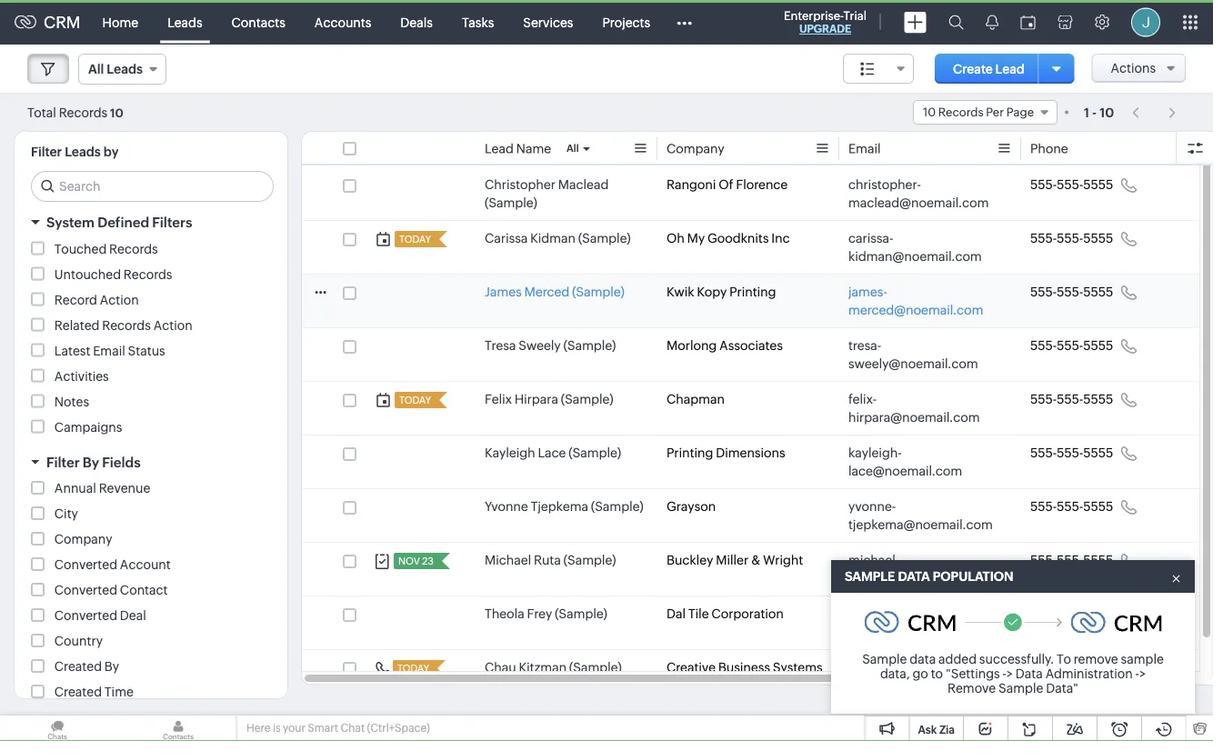 Task type: vqa. For each thing, say whether or not it's contained in the screenshot.


Task type: locate. For each thing, give the bounding box(es) containing it.
8 555-555-5555 from the top
[[1031, 553, 1114, 568]]

sample for sample data population
[[845, 570, 896, 584]]

(sample) inside felix hirpara (sample) link
[[561, 392, 614, 407]]

(sample) inside christopher maclead (sample)
[[485, 196, 538, 210]]

1 5555 from the top
[[1084, 177, 1114, 192]]

0 vertical spatial data
[[899, 570, 931, 584]]

felix
[[485, 392, 512, 407]]

(sample) for yvonne tjepkema (sample)
[[591, 500, 644, 514]]

associates
[[720, 339, 783, 353]]

frey@noemail.com
[[849, 625, 961, 640]]

0 vertical spatial email
[[849, 142, 881, 156]]

filter down total
[[31, 145, 62, 159]]

2 5555 from the top
[[1084, 231, 1114, 246]]

by up annual revenue
[[83, 455, 99, 470]]

data left data"
[[1016, 667, 1044, 682]]

5 555-555-5555 from the top
[[1031, 392, 1114, 407]]

systems
[[773, 661, 823, 675]]

1 horizontal spatial >
[[1140, 667, 1147, 682]]

printing up grayson
[[667, 446, 714, 460]]

created
[[54, 660, 102, 674], [54, 685, 102, 700]]

1 horizontal spatial 10
[[924, 106, 937, 119]]

1 vertical spatial action
[[153, 318, 193, 333]]

converted up country
[[54, 609, 117, 623]]

tresa- sweely@noemail.com
[[849, 339, 979, 371]]

filters
[[152, 215, 192, 231]]

(sample) for christopher maclead (sample)
[[485, 196, 538, 210]]

chapman
[[667, 392, 725, 407]]

555-555-5555 for yvonne- tjepkema@noemail.com
[[1031, 500, 1114, 514]]

contacts image
[[121, 716, 236, 742]]

0 horizontal spatial all
[[88, 62, 104, 76]]

8 5555 from the top
[[1084, 553, 1114, 568]]

(sample) right hirpara
[[561, 392, 614, 407]]

michael- gruta@noemail.com link
[[849, 551, 995, 588]]

2 vertical spatial today
[[398, 663, 430, 675]]

create menu element
[[894, 0, 938, 44]]

1 horizontal spatial email
[[849, 142, 881, 156]]

(sample) inside carissa kidman (sample) "link"
[[579, 231, 631, 246]]

(sample) inside the yvonne tjepkema (sample) link
[[591, 500, 644, 514]]

sample down michael- on the right of the page
[[845, 570, 896, 584]]

data down michael- on the right of the page
[[899, 570, 931, 584]]

filter for filter leads by
[[31, 145, 62, 159]]

lead right create
[[996, 61, 1025, 76]]

10 right 1
[[1101, 105, 1115, 120]]

per
[[987, 106, 1005, 119]]

-
[[1093, 105, 1098, 120], [1003, 667, 1007, 682], [1136, 667, 1140, 682]]

0 vertical spatial printing
[[730, 285, 777, 299]]

0 horizontal spatial >
[[1007, 667, 1014, 682]]

leads inside field
[[107, 62, 143, 76]]

6 555-555-5555 from the top
[[1031, 446, 1114, 460]]

zia
[[940, 724, 956, 736]]

system
[[46, 215, 95, 231]]

0 horizontal spatial lead
[[485, 142, 514, 156]]

1 vertical spatial company
[[54, 532, 112, 547]]

theola
[[485, 607, 525, 622]]

all up maclead
[[567, 143, 579, 154]]

profile image
[[1132, 8, 1161, 37]]

leads right home
[[168, 15, 203, 30]]

0 vertical spatial all
[[88, 62, 104, 76]]

4 555-555-5555 from the top
[[1031, 339, 1114, 353]]

- right 1
[[1093, 105, 1098, 120]]

sample
[[845, 570, 896, 584], [863, 652, 908, 667], [999, 682, 1044, 696]]

555-555-5555
[[1031, 177, 1114, 192], [1031, 231, 1114, 246], [1031, 285, 1114, 299], [1031, 339, 1114, 353], [1031, 392, 1114, 407], [1031, 446, 1114, 460], [1031, 500, 1114, 514], [1031, 553, 1114, 568], [1031, 607, 1114, 622], [1031, 661, 1114, 675]]

2 created from the top
[[54, 685, 102, 700]]

contacts link
[[217, 0, 300, 44]]

records down defined
[[109, 242, 158, 256]]

1 horizontal spatial lead
[[996, 61, 1025, 76]]

1 horizontal spatial leads
[[107, 62, 143, 76]]

enterprise-trial upgrade
[[784, 9, 867, 35]]

annual revenue
[[54, 481, 150, 496]]

0 vertical spatial lead
[[996, 61, 1025, 76]]

records up filter leads by
[[59, 105, 108, 120]]

1 horizontal spatial data
[[1016, 667, 1044, 682]]

goodknits
[[708, 231, 769, 246]]

by for filter
[[83, 455, 99, 470]]

related records action
[[54, 318, 193, 333]]

5555 for theola- frey@noemail.com
[[1084, 607, 1114, 622]]

filter by fields
[[46, 455, 141, 470]]

deal
[[120, 609, 146, 623]]

felix hirpara (sample)
[[485, 392, 614, 407]]

(sample) down christopher
[[485, 196, 538, 210]]

felix hirpara (sample) link
[[485, 390, 614, 409]]

1 vertical spatial converted
[[54, 583, 117, 598]]

dal tile corporation
[[667, 607, 784, 622]]

(sample) right ruta
[[564, 553, 616, 568]]

0 vertical spatial sample
[[845, 570, 896, 584]]

1 vertical spatial today link
[[395, 392, 433, 409]]

chau kitzman (sample) link
[[485, 659, 622, 677]]

0 horizontal spatial -
[[1003, 667, 1007, 682]]

created down country
[[54, 660, 102, 674]]

(sample) right sweely
[[564, 339, 616, 353]]

5555
[[1084, 177, 1114, 192], [1084, 231, 1114, 246], [1084, 285, 1114, 299], [1084, 339, 1114, 353], [1084, 392, 1114, 407], [1084, 446, 1114, 460], [1084, 500, 1114, 514], [1084, 553, 1114, 568], [1084, 607, 1114, 622], [1084, 661, 1114, 675]]

michael ruta (sample) link
[[485, 551, 616, 570]]

555-555-5555 for tresa- sweely@noemail.com
[[1031, 339, 1114, 353]]

7 5555 from the top
[[1084, 500, 1114, 514]]

crm image
[[1071, 612, 1162, 634]]

(sample) right the frey
[[555, 607, 608, 622]]

(sample) inside "kayleigh lace (sample)" "link"
[[569, 446, 622, 460]]

all inside field
[[88, 62, 104, 76]]

row group
[[302, 167, 1214, 704]]

(sample) for theola frey (sample)
[[555, 607, 608, 622]]

leads left by
[[65, 145, 101, 159]]

0 vertical spatial company
[[667, 142, 725, 156]]

2 vertical spatial converted
[[54, 609, 117, 623]]

records for total
[[59, 105, 108, 120]]

sample down frey@noemail.com
[[863, 652, 908, 667]]

5555 for james- merced@noemail.com
[[1084, 285, 1114, 299]]

data,
[[881, 667, 911, 682]]

6 5555 from the top
[[1084, 446, 1114, 460]]

1 horizontal spatial -
[[1093, 105, 1098, 120]]

0 vertical spatial converted
[[54, 558, 117, 572]]

filter up annual
[[46, 455, 80, 470]]

1 vertical spatial by
[[105, 660, 119, 674]]

3 555-555-5555 from the top
[[1031, 285, 1114, 299]]

lead left name
[[485, 142, 514, 156]]

2 horizontal spatial 10
[[1101, 105, 1115, 120]]

0 horizontal spatial 10
[[110, 106, 124, 120]]

nov
[[399, 556, 420, 567]]

frey
[[527, 607, 553, 622]]

(sample) right tjepkema
[[591, 500, 644, 514]]

company up rangoni
[[667, 142, 725, 156]]

Search text field
[[32, 172, 273, 201]]

(sample) right kidman
[[579, 231, 631, 246]]

2 converted from the top
[[54, 583, 117, 598]]

sample down "successfully."
[[999, 682, 1044, 696]]

(sample) inside chau kitzman (sample) link
[[570, 661, 622, 675]]

merced@noemail.com
[[849, 303, 984, 318]]

here
[[247, 723, 271, 735]]

nov 23 link
[[394, 553, 436, 570]]

1 horizontal spatial by
[[105, 660, 119, 674]]

inc
[[772, 231, 790, 246]]

(sample) right kitzman
[[570, 661, 622, 675]]

create lead
[[954, 61, 1025, 76]]

10 5555 from the top
[[1084, 661, 1114, 675]]

555-555-5555 for michael- gruta@noemail.com
[[1031, 553, 1114, 568]]

maclead@noemail.com
[[849, 196, 990, 210]]

wright
[[764, 553, 804, 568]]

all up total records 10
[[88, 62, 104, 76]]

ruta
[[534, 553, 561, 568]]

4 5555 from the top
[[1084, 339, 1114, 353]]

calendar image
[[1021, 15, 1037, 30]]

1 vertical spatial today
[[399, 395, 431, 406]]

navigation
[[1124, 99, 1187, 126]]

555-555-5555 for christopher- maclead@noemail.com
[[1031, 177, 1114, 192]]

action up "status"
[[153, 318, 193, 333]]

converted contact
[[54, 583, 168, 598]]

2 horizontal spatial leads
[[168, 15, 203, 30]]

10 inside total records 10
[[110, 106, 124, 120]]

2 vertical spatial sample
[[999, 682, 1044, 696]]

7 555-555-5555 from the top
[[1031, 500, 1114, 514]]

23
[[422, 556, 434, 567]]

james-
[[849, 285, 888, 299]]

yvonne-
[[849, 500, 897, 514]]

0 horizontal spatial email
[[93, 344, 125, 358]]

555-555-5555 for carissa- kidman@noemail.com
[[1031, 231, 1114, 246]]

(sample) right merced at the left
[[572, 285, 625, 299]]

5 5555 from the top
[[1084, 392, 1114, 407]]

0 vertical spatial filter
[[31, 145, 62, 159]]

1 created from the top
[[54, 660, 102, 674]]

10 left per
[[924, 106, 937, 119]]

your
[[283, 723, 306, 735]]

0 horizontal spatial by
[[83, 455, 99, 470]]

0 horizontal spatial action
[[100, 293, 139, 307]]

1 horizontal spatial all
[[567, 143, 579, 154]]

converted up converted deal at the bottom left
[[54, 583, 117, 598]]

records inside field
[[939, 106, 984, 119]]

kayleigh lace (sample)
[[485, 446, 622, 460]]

today for felix hirpara (sample)
[[399, 395, 431, 406]]

by up time
[[105, 660, 119, 674]]

2 vertical spatial today link
[[393, 661, 431, 677]]

0 horizontal spatial printing
[[667, 446, 714, 460]]

10 for 1 - 10
[[1101, 105, 1115, 120]]

creative
[[667, 661, 716, 675]]

all for all
[[567, 143, 579, 154]]

0 vertical spatial created
[[54, 660, 102, 674]]

2 555-555-5555 from the top
[[1031, 231, 1114, 246]]

created down 'created by'
[[54, 685, 102, 700]]

(sample) inside tresa sweely (sample) link
[[564, 339, 616, 353]]

records up latest email status
[[102, 318, 151, 333]]

gruta@noemail.com
[[849, 571, 970, 586]]

- right "settings
[[1003, 667, 1007, 682]]

action
[[100, 293, 139, 307], [153, 318, 193, 333]]

1 vertical spatial printing
[[667, 446, 714, 460]]

chau-
[[849, 661, 882, 675]]

campaigns
[[54, 420, 122, 435]]

signals element
[[976, 0, 1010, 45]]

10 Records Per Page field
[[914, 100, 1058, 125]]

None field
[[844, 54, 915, 84]]

today
[[399, 234, 431, 245], [399, 395, 431, 406], [398, 663, 430, 675]]

2 vertical spatial leads
[[65, 145, 101, 159]]

created by
[[54, 660, 119, 674]]

1 555-555-5555 from the top
[[1031, 177, 1114, 192]]

1 vertical spatial sample
[[863, 652, 908, 667]]

1 vertical spatial all
[[567, 143, 579, 154]]

creative business systems
[[667, 661, 823, 675]]

sweely@noemail.com
[[849, 357, 979, 371]]

records for touched
[[109, 242, 158, 256]]

added
[[939, 652, 977, 667]]

1 converted from the top
[[54, 558, 117, 572]]

1 vertical spatial created
[[54, 685, 102, 700]]

chau kitzman (sample)
[[485, 661, 622, 675]]

(sample) inside the theola frey (sample) link
[[555, 607, 608, 622]]

10 records per page
[[924, 106, 1035, 119]]

filter inside filter by fields dropdown button
[[46, 455, 80, 470]]

by for created
[[105, 660, 119, 674]]

row group containing christopher maclead (sample)
[[302, 167, 1214, 704]]

converted up the converted contact
[[54, 558, 117, 572]]

search image
[[949, 15, 965, 30]]

email up the christopher-
[[849, 142, 881, 156]]

lace@noemail.com
[[849, 464, 963, 479]]

555-555-5555 for theola- frey@noemail.com
[[1031, 607, 1114, 622]]

filter for filter by fields
[[46, 455, 80, 470]]

felix-
[[849, 392, 877, 407]]

(sample) right lace
[[569, 446, 622, 460]]

data
[[899, 570, 931, 584], [1016, 667, 1044, 682]]

10 up by
[[110, 106, 124, 120]]

carissa
[[485, 231, 528, 246]]

accounts
[[315, 15, 372, 30]]

- right remove
[[1136, 667, 1140, 682]]

yvonne
[[485, 500, 529, 514]]

(sample) inside james merced (sample) link
[[572, 285, 625, 299]]

0 vertical spatial today link
[[395, 231, 433, 248]]

1
[[1085, 105, 1090, 120]]

kitzman@noemail.com
[[849, 679, 985, 693]]

james
[[485, 285, 522, 299]]

create menu image
[[905, 11, 927, 33]]

account
[[120, 558, 171, 572]]

christopher- maclead@noemail.com link
[[849, 176, 995, 212]]

10 inside field
[[924, 106, 937, 119]]

0 horizontal spatial leads
[[65, 145, 101, 159]]

0 vertical spatial by
[[83, 455, 99, 470]]

company down city
[[54, 532, 112, 547]]

3 5555 from the top
[[1084, 285, 1114, 299]]

1 horizontal spatial company
[[667, 142, 725, 156]]

10 555-555-5555 from the top
[[1031, 661, 1114, 675]]

email down related records action
[[93, 344, 125, 358]]

1 vertical spatial leads
[[107, 62, 143, 76]]

9 5555 from the top
[[1084, 607, 1114, 622]]

james merced (sample) link
[[485, 283, 625, 301]]

(sample) inside the michael ruta (sample) link
[[564, 553, 616, 568]]

chats image
[[0, 716, 115, 742]]

by inside dropdown button
[[83, 455, 99, 470]]

9 555-555-5555 from the top
[[1031, 607, 1114, 622]]

records down touched records
[[124, 267, 172, 282]]

3 converted from the top
[[54, 609, 117, 623]]

action up related records action
[[100, 293, 139, 307]]

sample
[[1122, 652, 1165, 667]]

5555 for felix- hirpara@noemail.com
[[1084, 392, 1114, 407]]

status
[[128, 344, 165, 358]]

all leads
[[88, 62, 143, 76]]

0 vertical spatial today
[[399, 234, 431, 245]]

records left per
[[939, 106, 984, 119]]

printing right kopy
[[730, 285, 777, 299]]

projects link
[[588, 0, 665, 44]]

555-555-5555 for kayleigh- lace@noemail.com
[[1031, 446, 1114, 460]]

> right remove
[[1140, 667, 1147, 682]]

leads down home
[[107, 62, 143, 76]]

1 vertical spatial filter
[[46, 455, 80, 470]]

all for all leads
[[88, 62, 104, 76]]

1 vertical spatial data
[[1016, 667, 1044, 682]]

> right "settings
[[1007, 667, 1014, 682]]

converted deal
[[54, 609, 146, 623]]

create
[[954, 61, 994, 76]]



Task type: describe. For each thing, give the bounding box(es) containing it.
carissa-
[[849, 231, 894, 246]]

All Leads field
[[78, 54, 166, 85]]

administration
[[1046, 667, 1134, 682]]

carissa kidman (sample) link
[[485, 229, 631, 248]]

home link
[[88, 0, 153, 44]]

smart
[[308, 723, 338, 735]]

total records 10
[[27, 105, 124, 120]]

christopher- maclead@noemail.com
[[849, 177, 990, 210]]

corporation
[[712, 607, 784, 622]]

accounts link
[[300, 0, 386, 44]]

kayleigh
[[485, 446, 536, 460]]

buckley
[[667, 553, 714, 568]]

leads for all leads
[[107, 62, 143, 76]]

kwik kopy printing
[[667, 285, 777, 299]]

created for created time
[[54, 685, 102, 700]]

trial
[[844, 9, 867, 22]]

kitzman
[[519, 661, 567, 675]]

0 vertical spatial action
[[100, 293, 139, 307]]

james- merced@noemail.com
[[849, 285, 984, 318]]

5555 for christopher- maclead@noemail.com
[[1084, 177, 1114, 192]]

revenue
[[99, 481, 150, 496]]

tresa sweely (sample)
[[485, 339, 616, 353]]

signals image
[[986, 15, 999, 30]]

profile element
[[1121, 0, 1172, 44]]

untouched
[[54, 267, 121, 282]]

carissa kidman (sample)
[[485, 231, 631, 246]]

system defined filters
[[46, 215, 192, 231]]

population
[[933, 570, 1014, 584]]

maclead
[[559, 177, 609, 192]]

(sample) for michael ruta (sample)
[[564, 553, 616, 568]]

oh
[[667, 231, 685, 246]]

of
[[719, 177, 734, 192]]

deals link
[[386, 0, 448, 44]]

555-555-5555 for chau- kitzman@noemail.com
[[1031, 661, 1114, 675]]

carissa- kidman@noemail.com
[[849, 231, 983, 264]]

sample for sample data added successfully. to remove sample data, go to "settings -> data administration -> remove sample data"
[[863, 652, 908, 667]]

0 horizontal spatial data
[[899, 570, 931, 584]]

5555 for michael- gruta@noemail.com
[[1084, 553, 1114, 568]]

10 for total records 10
[[110, 106, 124, 120]]

2 horizontal spatial -
[[1136, 667, 1140, 682]]

annual
[[54, 481, 96, 496]]

5555 for carissa- kidman@noemail.com
[[1084, 231, 1114, 246]]

(sample) for felix hirpara (sample)
[[561, 392, 614, 407]]

latest email status
[[54, 344, 165, 358]]

by
[[104, 145, 119, 159]]

1 horizontal spatial printing
[[730, 285, 777, 299]]

successfully.
[[980, 652, 1055, 667]]

buckley miller & wright
[[667, 553, 804, 568]]

page
[[1007, 106, 1035, 119]]

untouched records
[[54, 267, 172, 282]]

activities
[[54, 369, 109, 384]]

my
[[688, 231, 705, 246]]

felix- hirpara@noemail.com link
[[849, 390, 995, 427]]

theola- frey@noemail.com
[[849, 607, 961, 640]]

contact
[[120, 583, 168, 598]]

system defined filters button
[[15, 207, 288, 239]]

lead inside button
[[996, 61, 1025, 76]]

(sample) for chau kitzman (sample)
[[570, 661, 622, 675]]

record action
[[54, 293, 139, 307]]

search element
[[938, 0, 976, 45]]

kayleigh- lace@noemail.com link
[[849, 444, 995, 480]]

0 vertical spatial leads
[[168, 15, 203, 30]]

related
[[54, 318, 100, 333]]

to
[[1058, 652, 1072, 667]]

theola frey (sample) link
[[485, 605, 608, 623]]

1 - 10
[[1085, 105, 1115, 120]]

grayson
[[667, 500, 716, 514]]

records for 10
[[939, 106, 984, 119]]

deals
[[401, 15, 433, 30]]

records for related
[[102, 318, 151, 333]]

services
[[524, 15, 574, 30]]

tile
[[689, 607, 709, 622]]

theola frey (sample)
[[485, 607, 608, 622]]

tjepkema@noemail.com
[[849, 518, 994, 532]]

5555 for kayleigh- lace@noemail.com
[[1084, 446, 1114, 460]]

kidman@noemail.com
[[849, 249, 983, 264]]

theola-
[[849, 607, 890, 622]]

crm
[[44, 13, 81, 32]]

kopy
[[697, 285, 727, 299]]

total
[[27, 105, 56, 120]]

ask zia
[[919, 724, 956, 736]]

hirpara
[[515, 392, 559, 407]]

Other Modules field
[[665, 8, 704, 37]]

miller
[[716, 553, 749, 568]]

services link
[[509, 0, 588, 44]]

today link for felix
[[395, 392, 433, 409]]

0 horizontal spatial company
[[54, 532, 112, 547]]

5555 for yvonne- tjepkema@noemail.com
[[1084, 500, 1114, 514]]

lead name
[[485, 142, 552, 156]]

data inside sample data added successfully. to remove sample data, go to "settings -> data administration -> remove sample data"
[[1016, 667, 1044, 682]]

555-555-5555 for felix- hirpara@noemail.com
[[1031, 392, 1114, 407]]

carissa- kidman@noemail.com link
[[849, 229, 995, 266]]

tresa
[[485, 339, 516, 353]]

1 vertical spatial lead
[[485, 142, 514, 156]]

5555 for tresa- sweely@noemail.com
[[1084, 339, 1114, 353]]

(sample) for tresa sweely (sample)
[[564, 339, 616, 353]]

tasks link
[[448, 0, 509, 44]]

converted for converted account
[[54, 558, 117, 572]]

filter by fields button
[[15, 446, 288, 479]]

filter leads by
[[31, 145, 119, 159]]

data"
[[1047, 682, 1079, 696]]

chau- kitzman@noemail.com
[[849, 661, 985, 693]]

christopher-
[[849, 177, 922, 192]]

(sample) for kayleigh lace (sample)
[[569, 446, 622, 460]]

today for chau kitzman (sample)
[[398, 663, 430, 675]]

country
[[54, 634, 103, 649]]

5555 for chau- kitzman@noemail.com
[[1084, 661, 1114, 675]]

today for carissa kidman (sample)
[[399, 234, 431, 245]]

today link for carissa
[[395, 231, 433, 248]]

remove
[[948, 682, 997, 696]]

today link for chau
[[393, 661, 431, 677]]

kayleigh- lace@noemail.com
[[849, 446, 963, 479]]

hirpara@noemail.com
[[849, 410, 981, 425]]

555-555-5555 for james- merced@noemail.com
[[1031, 285, 1114, 299]]

1 > from the left
[[1007, 667, 1014, 682]]

(sample) for carissa kidman (sample)
[[579, 231, 631, 246]]

sample data population
[[845, 570, 1014, 584]]

converted for converted contact
[[54, 583, 117, 598]]

2 > from the left
[[1140, 667, 1147, 682]]

james- merced@noemail.com link
[[849, 283, 995, 319]]

kayleigh-
[[849, 446, 902, 460]]

converted for converted deal
[[54, 609, 117, 623]]

1 horizontal spatial action
[[153, 318, 193, 333]]

leads for filter leads by
[[65, 145, 101, 159]]

records for untouched
[[124, 267, 172, 282]]

kayleigh lace (sample) link
[[485, 444, 622, 462]]

created for created by
[[54, 660, 102, 674]]

(sample) for james merced (sample)
[[572, 285, 625, 299]]

yvonne tjepkema (sample) link
[[485, 498, 644, 516]]

size image
[[861, 61, 876, 77]]

chat
[[341, 723, 365, 735]]

1 vertical spatial email
[[93, 344, 125, 358]]

leads link
[[153, 0, 217, 44]]

felix- hirpara@noemail.com
[[849, 392, 981, 425]]

yvonne- tjepkema@noemail.com link
[[849, 498, 995, 534]]

latest
[[54, 344, 90, 358]]

michael
[[485, 553, 532, 568]]

touched records
[[54, 242, 158, 256]]

tasks
[[462, 15, 494, 30]]

tresa-
[[849, 339, 882, 353]]



